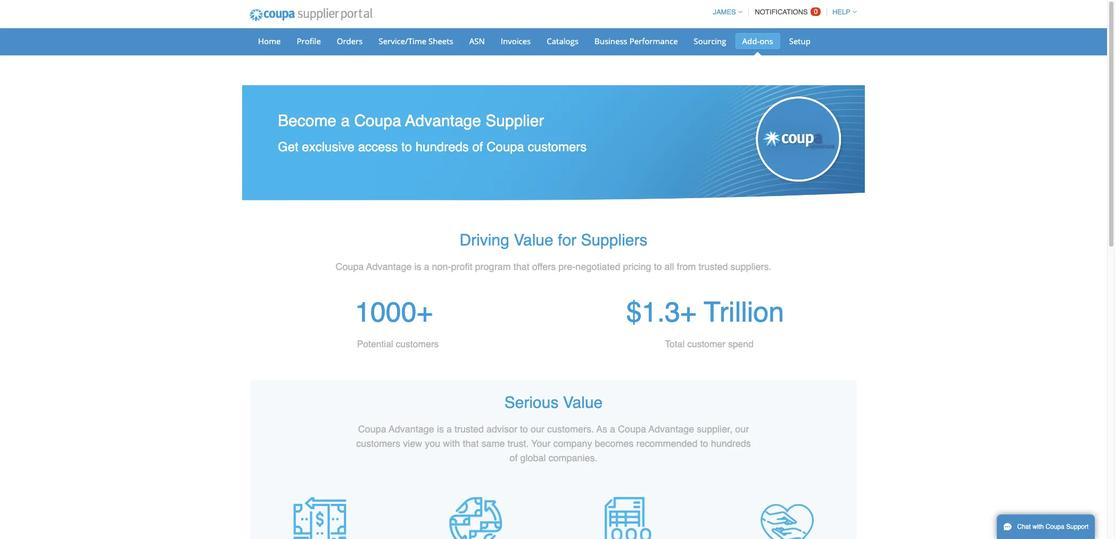 Task type: vqa. For each thing, say whether or not it's contained in the screenshot.
customers to the middle
yes



Task type: locate. For each thing, give the bounding box(es) containing it.
chat with coupa support
[[1018, 523, 1090, 531]]

business
[[595, 36, 628, 46]]

0 horizontal spatial with
[[443, 438, 460, 449]]

service/time sheets link
[[372, 33, 461, 49]]

value up offers
[[514, 231, 554, 250]]

0 vertical spatial value
[[514, 231, 554, 250]]

with right chat
[[1033, 523, 1045, 531]]

a
[[341, 111, 350, 130], [424, 261, 430, 272], [447, 423, 452, 434], [610, 423, 616, 434]]

sheets
[[429, 36, 454, 46]]

trusted up same
[[455, 423, 484, 434]]

with inside "chat with coupa support" button
[[1033, 523, 1045, 531]]

james
[[713, 8, 737, 16]]

that inside coupa advantage is a trusted advisor to our customers. as a coupa advantage supplier, our customers view you with that same trust. your company becomes recommended to hundreds of global companies.
[[463, 438, 479, 449]]

sourcing link
[[687, 33, 734, 49]]

our right supplier,
[[736, 423, 750, 434]]

1 vertical spatial hundreds
[[711, 438, 751, 449]]

1 horizontal spatial is
[[437, 423, 444, 434]]

1 vertical spatial of
[[510, 452, 518, 463]]

hundreds
[[416, 140, 469, 154], [711, 438, 751, 449]]

is for serious value
[[437, 423, 444, 434]]

companies.
[[549, 452, 598, 463]]

same
[[482, 438, 505, 449]]

1 vertical spatial value
[[563, 393, 603, 412]]

advantage
[[406, 111, 482, 130], [366, 261, 412, 272], [389, 423, 435, 434], [649, 423, 695, 434]]

serious
[[505, 393, 559, 412]]

value up customers. on the bottom of the page
[[563, 393, 603, 412]]

advantage up get exclusive access to hundreds of coupa customers
[[406, 111, 482, 130]]

to up trust.
[[520, 423, 528, 434]]

coupa inside "chat with coupa support" button
[[1047, 523, 1065, 531]]

to
[[402, 140, 412, 154], [654, 261, 662, 272], [520, 423, 528, 434], [701, 438, 709, 449]]

that
[[514, 261, 530, 272], [463, 438, 479, 449]]

is up you
[[437, 423, 444, 434]]

customers
[[528, 140, 587, 154], [396, 339, 439, 349], [357, 438, 401, 449]]

home
[[258, 36, 281, 46]]

is left non-
[[415, 261, 422, 272]]

your
[[532, 438, 551, 449]]

that left offers
[[514, 261, 530, 272]]

get
[[278, 140, 299, 154]]

1 our from the left
[[531, 423, 545, 434]]

navigation containing notifications 0
[[709, 2, 858, 22]]

trusted
[[699, 261, 728, 272], [455, 423, 484, 434]]

value for serious
[[563, 393, 603, 412]]

with
[[443, 438, 460, 449], [1033, 523, 1045, 531]]

hundreds inside coupa advantage is a trusted advisor to our customers. as a coupa advantage supplier, our customers view you with that same trust. your company becomes recommended to hundreds of global companies.
[[711, 438, 751, 449]]

0 vertical spatial that
[[514, 261, 530, 272]]

1 vertical spatial customers
[[396, 339, 439, 349]]

0 vertical spatial trusted
[[699, 261, 728, 272]]

1 horizontal spatial value
[[563, 393, 603, 412]]

value
[[514, 231, 554, 250], [563, 393, 603, 412]]

0 vertical spatial hundreds
[[416, 140, 469, 154]]

catalogs link
[[540, 33, 586, 49]]

sourcing
[[694, 36, 727, 46]]

0 horizontal spatial of
[[473, 140, 483, 154]]

company
[[554, 438, 593, 449]]

profit
[[451, 261, 473, 272]]

that left same
[[463, 438, 479, 449]]

with right you
[[443, 438, 460, 449]]

0 vertical spatial is
[[415, 261, 422, 272]]

2 vertical spatial customers
[[357, 438, 401, 449]]

to left all
[[654, 261, 662, 272]]

1 horizontal spatial hundreds
[[711, 438, 751, 449]]

1 horizontal spatial with
[[1033, 523, 1045, 531]]

0 vertical spatial with
[[443, 438, 460, 449]]

1 vertical spatial is
[[437, 423, 444, 434]]

0 horizontal spatial that
[[463, 438, 479, 449]]

1 horizontal spatial of
[[510, 452, 518, 463]]

add-
[[743, 36, 760, 46]]

0 horizontal spatial is
[[415, 261, 422, 272]]

0 horizontal spatial trusted
[[455, 423, 484, 434]]

exclusive
[[302, 140, 355, 154]]

trusted right the from on the right
[[699, 261, 728, 272]]

navigation
[[709, 2, 858, 22]]

advantage up view
[[389, 423, 435, 434]]

0
[[815, 7, 818, 15]]

customers left view
[[357, 438, 401, 449]]

customers down 1000+ on the left
[[396, 339, 439, 349]]

is
[[415, 261, 422, 272], [437, 423, 444, 434]]

hundreds down supplier,
[[711, 438, 751, 449]]

profile link
[[290, 33, 328, 49]]

driving value for suppliers
[[460, 231, 648, 250]]

trillion
[[704, 296, 785, 328]]

a left advisor
[[447, 423, 452, 434]]

become
[[278, 111, 337, 130]]

add-ons link
[[736, 33, 781, 49]]

hundreds down "become a coupa advantage supplier"
[[416, 140, 469, 154]]

coupa
[[354, 111, 402, 130], [487, 140, 525, 154], [336, 261, 364, 272], [358, 423, 387, 434], [618, 423, 647, 434], [1047, 523, 1065, 531]]

support
[[1067, 523, 1090, 531]]

potential customers
[[357, 339, 439, 349]]

0 horizontal spatial value
[[514, 231, 554, 250]]

a right as
[[610, 423, 616, 434]]

is inside coupa advantage is a trusted advisor to our customers. as a coupa advantage supplier, our customers view you with that same trust. your company becomes recommended to hundreds of global companies.
[[437, 423, 444, 434]]

$1.3+ trillion
[[627, 296, 785, 328]]

1 vertical spatial trusted
[[455, 423, 484, 434]]

orders
[[337, 36, 363, 46]]

pre-
[[559, 261, 576, 272]]

supplier
[[486, 111, 545, 130]]

coupa advantage is a non-profit program that offers pre-negotiated pricing to all from trusted suppliers.
[[336, 261, 772, 272]]

suppliers
[[581, 231, 648, 250]]

1 horizontal spatial that
[[514, 261, 530, 272]]

from
[[677, 261, 696, 272]]

ons
[[760, 36, 774, 46]]

asn link
[[463, 33, 492, 49]]

you
[[425, 438, 441, 449]]

1 vertical spatial that
[[463, 438, 479, 449]]

our up your
[[531, 423, 545, 434]]

our
[[531, 423, 545, 434], [736, 423, 750, 434]]

setup
[[790, 36, 811, 46]]

customers down supplier
[[528, 140, 587, 154]]

1 horizontal spatial our
[[736, 423, 750, 434]]

chat
[[1018, 523, 1032, 531]]

1 vertical spatial with
[[1033, 523, 1045, 531]]

become a coupa advantage supplier
[[278, 111, 545, 130]]

0 horizontal spatial our
[[531, 423, 545, 434]]



Task type: describe. For each thing, give the bounding box(es) containing it.
all
[[665, 261, 675, 272]]

1000+
[[355, 296, 433, 328]]

service/time sheets
[[379, 36, 454, 46]]

customers inside coupa advantage is a trusted advisor to our customers. as a coupa advantage supplier, our customers view you with that same trust. your company becomes recommended to hundreds of global companies.
[[357, 438, 401, 449]]

becomes
[[595, 438, 634, 449]]

profile
[[297, 36, 321, 46]]

total customer spend
[[665, 339, 754, 349]]

to down supplier,
[[701, 438, 709, 449]]

add-ons
[[743, 36, 774, 46]]

serious value
[[505, 393, 603, 412]]

business performance link
[[588, 33, 685, 49]]

negotiated
[[576, 261, 621, 272]]

suppliers.
[[731, 261, 772, 272]]

a left non-
[[424, 261, 430, 272]]

trusted inside coupa advantage is a trusted advisor to our customers. as a coupa advantage supplier, our customers view you with that same trust. your company becomes recommended to hundreds of global companies.
[[455, 423, 484, 434]]

global
[[521, 452, 546, 463]]

for
[[558, 231, 577, 250]]

help
[[833, 8, 851, 16]]

a up the exclusive
[[341, 111, 350, 130]]

0 vertical spatial customers
[[528, 140, 587, 154]]

2 our from the left
[[736, 423, 750, 434]]

chat with coupa support button
[[998, 515, 1096, 539]]

advantage up recommended at the right bottom of page
[[649, 423, 695, 434]]

supplier,
[[697, 423, 733, 434]]

advisor
[[487, 423, 518, 434]]

james link
[[709, 8, 743, 16]]

coupa supplier portal image
[[242, 2, 380, 28]]

access
[[358, 140, 398, 154]]

trust.
[[508, 438, 529, 449]]

is for driving value for suppliers
[[415, 261, 422, 272]]

customer
[[688, 339, 726, 349]]

1 horizontal spatial trusted
[[699, 261, 728, 272]]

help link
[[828, 8, 858, 16]]

non-
[[432, 261, 451, 272]]

service/time
[[379, 36, 427, 46]]

spend
[[729, 339, 754, 349]]

as
[[597, 423, 608, 434]]

invoices
[[501, 36, 531, 46]]

orders link
[[330, 33, 370, 49]]

$1.3+
[[627, 296, 697, 328]]

setup link
[[783, 33, 818, 49]]

program
[[475, 261, 511, 272]]

0 vertical spatial of
[[473, 140, 483, 154]]

home link
[[251, 33, 288, 49]]

with inside coupa advantage is a trusted advisor to our customers. as a coupa advantage supplier, our customers view you with that same trust. your company becomes recommended to hundreds of global companies.
[[443, 438, 460, 449]]

catalogs
[[547, 36, 579, 46]]

get exclusive access to hundreds of coupa customers
[[278, 140, 587, 154]]

of inside coupa advantage is a trusted advisor to our customers. as a coupa advantage supplier, our customers view you with that same trust. your company becomes recommended to hundreds of global companies.
[[510, 452, 518, 463]]

asn
[[470, 36, 485, 46]]

offers
[[533, 261, 556, 272]]

0 horizontal spatial hundreds
[[416, 140, 469, 154]]

coupa advantage is a trusted advisor to our customers. as a coupa advantage supplier, our customers view you with that same trust. your company becomes recommended to hundreds of global companies.
[[357, 423, 751, 463]]

advantage up 1000+ on the left
[[366, 261, 412, 272]]

recommended
[[637, 438, 698, 449]]

business performance
[[595, 36, 678, 46]]

to down "become a coupa advantage supplier"
[[402, 140, 412, 154]]

notifications
[[756, 8, 809, 16]]

view
[[403, 438, 423, 449]]

customers.
[[548, 423, 594, 434]]

driving
[[460, 231, 510, 250]]

performance
[[630, 36, 678, 46]]

notifications 0
[[756, 7, 818, 16]]

total
[[665, 339, 685, 349]]

value for driving
[[514, 231, 554, 250]]

potential
[[357, 339, 394, 349]]

invoices link
[[494, 33, 538, 49]]

pricing
[[623, 261, 652, 272]]



